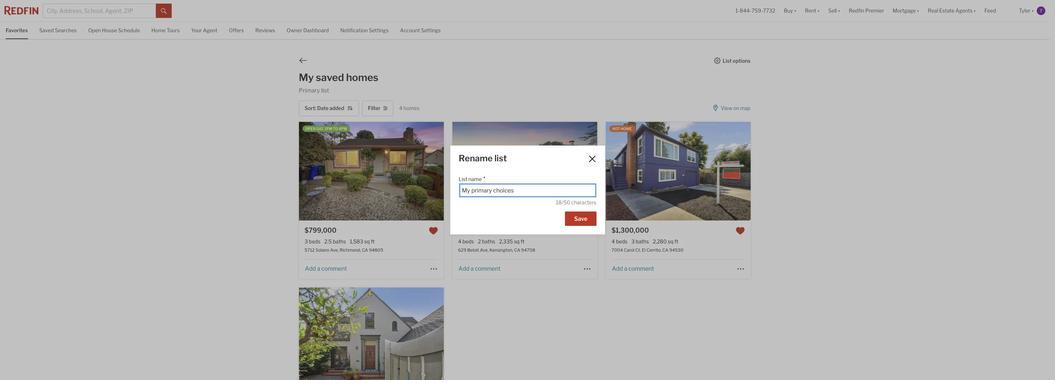 Task type: locate. For each thing, give the bounding box(es) containing it.
0 horizontal spatial favorite button image
[[429, 226, 438, 236]]

4 up 7004
[[612, 239, 615, 245]]

2 ft from the left
[[521, 239, 525, 245]]

0 horizontal spatial list
[[459, 176, 468, 182]]

ave, down 2 baths
[[480, 248, 489, 253]]

redfin premier button
[[845, 0, 889, 22]]

0 vertical spatial list
[[321, 87, 329, 94]]

add a comment button down carol in the right bottom of the page
[[612, 265, 655, 272]]

add a comment button for $1,649,000
[[458, 265, 501, 272]]

0 horizontal spatial homes
[[346, 71, 379, 84]]

1 add a comment from the left
[[305, 265, 347, 272]]

1 horizontal spatial settings
[[421, 27, 441, 33]]

1 sq from the left
[[364, 239, 370, 245]]

1 horizontal spatial add a comment
[[459, 265, 501, 272]]

1 favorite button image from the left
[[429, 226, 438, 236]]

2 horizontal spatial add a comment
[[612, 265, 654, 272]]

$799,000
[[305, 227, 337, 234]]

offers
[[229, 27, 244, 33]]

comment down el
[[629, 265, 654, 272]]

ca down 1,583 sq ft
[[362, 248, 368, 253]]

2 horizontal spatial ca
[[663, 248, 669, 253]]

ca for $1,649,000
[[514, 248, 520, 253]]

sq right 2,335
[[514, 239, 520, 245]]

list
[[723, 58, 732, 64], [459, 176, 468, 182]]

4 homes
[[399, 105, 420, 111]]

0 horizontal spatial add a comment button
[[305, 265, 347, 272]]

1-
[[736, 8, 740, 14]]

on
[[734, 105, 740, 111]]

2 sq from the left
[[514, 239, 520, 245]]

account settings link
[[400, 22, 441, 38]]

0 horizontal spatial settings
[[369, 27, 389, 33]]

list for list options
[[723, 58, 732, 64]]

add a comment down carol in the right bottom of the page
[[612, 265, 654, 272]]

1 horizontal spatial favorite button checkbox
[[736, 226, 745, 236]]

rename list element
[[459, 153, 579, 164]]

2 beds from the left
[[463, 239, 474, 245]]

3 photo of 7004 carol ct, el cerrito, ca 94530 image from the left
[[751, 122, 896, 221]]

photo of 50 lenox rd, kensington, ca 94707 image
[[154, 288, 299, 380], [299, 288, 444, 380], [444, 288, 589, 380]]

photo of 629 beloit ave, kensington, ca 94708 image
[[308, 122, 453, 221], [453, 122, 598, 221], [597, 122, 742, 221]]

3 comment from the left
[[629, 265, 654, 272]]

add a comment down the beloit
[[459, 265, 501, 272]]

homes right filter popup button
[[404, 105, 420, 111]]

beds up the beloit
[[463, 239, 474, 245]]

2,280 sq ft
[[653, 239, 679, 245]]

2 a from the left
[[471, 265, 474, 272]]

1 3 from the left
[[305, 239, 308, 245]]

list options
[[723, 58, 751, 64]]

1 horizontal spatial 4
[[458, 239, 462, 245]]

1 add a comment button from the left
[[305, 265, 347, 272]]

1 horizontal spatial sq
[[514, 239, 520, 245]]

2 add a comment from the left
[[459, 265, 501, 272]]

baths up el
[[636, 239, 649, 245]]

sq for $1,300,000
[[668, 239, 674, 245]]

1 horizontal spatial list
[[723, 58, 732, 64]]

saved searches
[[39, 27, 77, 33]]

1 settings from the left
[[369, 27, 389, 33]]

ft up 94530
[[675, 239, 679, 245]]

beds up 7004
[[616, 239, 628, 245]]

comment down the 5712 solano ave, richmond, ca 94805
[[322, 265, 347, 272]]

2 favorite button image from the left
[[736, 226, 745, 236]]

reviews link
[[255, 22, 275, 38]]

1 horizontal spatial list
[[495, 153, 507, 164]]

4 right filter popup button
[[399, 105, 403, 111]]

beds
[[309, 239, 321, 245], [463, 239, 474, 245], [616, 239, 628, 245]]

rename list dialog
[[450, 146, 605, 235]]

ft up 94708
[[521, 239, 525, 245]]

beds for $1,300,000
[[616, 239, 628, 245]]

2 horizontal spatial baths
[[636, 239, 649, 245]]

1 horizontal spatial ave,
[[480, 248, 489, 253]]

characters
[[572, 199, 597, 205]]

3 sq from the left
[[668, 239, 674, 245]]

homes right saved
[[346, 71, 379, 84]]

primary
[[299, 87, 320, 94]]

2 3 from the left
[[632, 239, 635, 245]]

1,583 sq ft
[[350, 239, 375, 245]]

0 vertical spatial homes
[[346, 71, 379, 84]]

comment down 629 beloit ave, kensington, ca 94708
[[475, 265, 501, 272]]

premier
[[866, 8, 885, 14]]

1 horizontal spatial a
[[471, 265, 474, 272]]

1 horizontal spatial comment
[[475, 265, 501, 272]]

3 a from the left
[[624, 265, 628, 272]]

2 horizontal spatial sq
[[668, 239, 674, 245]]

2 add a comment button from the left
[[458, 265, 501, 272]]

3 add from the left
[[612, 265, 623, 272]]

0 horizontal spatial 4 beds
[[458, 239, 474, 245]]

1 a from the left
[[317, 265, 320, 272]]

dashboard
[[303, 27, 329, 33]]

list left options
[[723, 58, 732, 64]]

2 4 beds from the left
[[612, 239, 628, 245]]

photo of 7004 carol ct, el cerrito, ca 94530 image
[[461, 122, 606, 221], [606, 122, 751, 221], [751, 122, 896, 221]]

1 ca from the left
[[362, 248, 368, 253]]

1 horizontal spatial ca
[[514, 248, 520, 253]]

kensington,
[[490, 248, 513, 253]]

1 vertical spatial list
[[495, 153, 507, 164]]

name
[[469, 176, 482, 182]]

sq up 94530
[[668, 239, 674, 245]]

1 photo of 50 lenox rd, kensington, ca 94707 image from the left
[[154, 288, 299, 380]]

7732
[[763, 8, 776, 14]]

add for $799,000
[[305, 265, 316, 272]]

4
[[399, 105, 403, 111], [458, 239, 462, 245], [612, 239, 615, 245]]

feed
[[985, 8, 996, 14]]

1 horizontal spatial homes
[[404, 105, 420, 111]]

view on map
[[721, 105, 751, 111]]

my
[[299, 71, 314, 84]]

3 for 3 baths
[[632, 239, 635, 245]]

3 up carol in the right bottom of the page
[[632, 239, 635, 245]]

94708
[[521, 248, 535, 253]]

50
[[564, 199, 570, 205]]

0 horizontal spatial ft
[[371, 239, 375, 245]]

home
[[621, 127, 632, 131]]

agent
[[203, 27, 218, 33]]

0 horizontal spatial baths
[[333, 239, 346, 245]]

0 vertical spatial list
[[723, 58, 732, 64]]

settings right account
[[421, 27, 441, 33]]

ft
[[371, 239, 375, 245], [521, 239, 525, 245], [675, 239, 679, 245]]

add a comment for $1,300,000
[[612, 265, 654, 272]]

2 ave, from the left
[[480, 248, 489, 253]]

open house schedule
[[88, 27, 140, 33]]

sq right 1,583
[[364, 239, 370, 245]]

ft for $1,300,000
[[675, 239, 679, 245]]

add a comment down solano
[[305, 265, 347, 272]]

favorite button checkbox
[[429, 226, 438, 236], [736, 226, 745, 236]]

2 horizontal spatial beds
[[616, 239, 628, 245]]

2 baths from the left
[[482, 239, 495, 245]]

sat,
[[317, 127, 324, 131]]

photo of 5712 solano ave, richmond, ca 94805 image
[[154, 122, 299, 221], [299, 122, 444, 221], [444, 122, 589, 221]]

1 horizontal spatial 3
[[632, 239, 635, 245]]

settings for notification settings
[[369, 27, 389, 33]]

list left name
[[459, 176, 468, 182]]

2 add from the left
[[459, 265, 470, 272]]

1 add from the left
[[305, 265, 316, 272]]

add a comment button
[[305, 265, 347, 272], [458, 265, 501, 272], [612, 265, 655, 272]]

add a comment for $799,000
[[305, 265, 347, 272]]

4 up 629
[[458, 239, 462, 245]]

comment for $799,000
[[322, 265, 347, 272]]

2 photo of 7004 carol ct, el cerrito, ca 94530 image from the left
[[606, 122, 751, 221]]

hot
[[613, 127, 620, 131]]

2 ca from the left
[[514, 248, 520, 253]]

1 favorite button checkbox from the left
[[429, 226, 438, 236]]

add down 7004
[[612, 265, 623, 272]]

3 add a comment from the left
[[612, 265, 654, 272]]

a down the beloit
[[471, 265, 474, 272]]

filter
[[368, 105, 381, 111]]

add for $1,649,000
[[459, 265, 470, 272]]

favorite button checkbox for $1,300,000
[[736, 226, 745, 236]]

comment for $1,649,000
[[475, 265, 501, 272]]

4 beds
[[458, 239, 474, 245], [612, 239, 628, 245]]

0 horizontal spatial 3
[[305, 239, 308, 245]]

2 horizontal spatial add a comment button
[[612, 265, 655, 272]]

ca down 2,280 sq ft
[[663, 248, 669, 253]]

1 horizontal spatial beds
[[463, 239, 474, 245]]

list inside list name. required field. element
[[459, 176, 468, 182]]

add a comment button down solano
[[305, 265, 347, 272]]

a down carol in the right bottom of the page
[[624, 265, 628, 272]]

feed button
[[981, 0, 1015, 22]]

4 beds up 629
[[458, 239, 474, 245]]

sort : date added
[[305, 105, 344, 111]]

1 horizontal spatial ft
[[521, 239, 525, 245]]

List name text field
[[462, 187, 593, 194]]

3 ca from the left
[[663, 248, 669, 253]]

4 beds up 7004
[[612, 239, 628, 245]]

759-
[[752, 8, 763, 14]]

redfin premier
[[849, 8, 885, 14]]

beds for $799,000
[[309, 239, 321, 245]]

1 ft from the left
[[371, 239, 375, 245]]

ct,
[[636, 248, 641, 253]]

0 horizontal spatial add a comment
[[305, 265, 347, 272]]

homes inside the my saved homes primary list
[[346, 71, 379, 84]]

favorite button image
[[429, 226, 438, 236], [736, 226, 745, 236]]

2 favorite button checkbox from the left
[[736, 226, 745, 236]]

0 horizontal spatial beds
[[309, 239, 321, 245]]

settings
[[369, 27, 389, 33], [421, 27, 441, 33]]

0 horizontal spatial sq
[[364, 239, 370, 245]]

2 horizontal spatial 4
[[612, 239, 615, 245]]

ave, for $1,649,000
[[480, 248, 489, 253]]

5712 solano ave, richmond, ca 94805
[[305, 248, 383, 253]]

0 horizontal spatial ave,
[[330, 248, 339, 253]]

notification
[[340, 27, 368, 33]]

your
[[191, 27, 202, 33]]

list down saved
[[321, 87, 329, 94]]

add for $1,300,000
[[612, 265, 623, 272]]

list right rename
[[495, 153, 507, 164]]

add down 629
[[459, 265, 470, 272]]

4 beds for $1,649,000
[[458, 239, 474, 245]]

0 horizontal spatial favorite button checkbox
[[429, 226, 438, 236]]

offers link
[[229, 22, 244, 38]]

0 horizontal spatial a
[[317, 265, 320, 272]]

add a comment for $1,649,000
[[459, 265, 501, 272]]

beds up 5712
[[309, 239, 321, 245]]

1 vertical spatial homes
[[404, 105, 420, 111]]

house
[[102, 27, 117, 33]]

favorites link
[[6, 22, 28, 38]]

ca down '2,335 sq ft'
[[514, 248, 520, 253]]

1 vertical spatial list
[[459, 176, 468, 182]]

2 horizontal spatial add
[[612, 265, 623, 272]]

el
[[642, 248, 646, 253]]

comment
[[322, 265, 347, 272], [475, 265, 501, 272], [629, 265, 654, 272]]

ave, down 2.5 baths
[[330, 248, 339, 253]]

settings right "notification"
[[369, 27, 389, 33]]

3 ft from the left
[[675, 239, 679, 245]]

3 beds from the left
[[616, 239, 628, 245]]

3 baths
[[632, 239, 649, 245]]

add down 5712
[[305, 265, 316, 272]]

a down solano
[[317, 265, 320, 272]]

3 baths from the left
[[636, 239, 649, 245]]

7004 carol ct, el cerrito, ca 94530
[[612, 248, 684, 253]]

2.5
[[324, 239, 332, 245]]

1 ave, from the left
[[330, 248, 339, 253]]

account settings
[[400, 27, 441, 33]]

baths up the 5712 solano ave, richmond, ca 94805
[[333, 239, 346, 245]]

homes
[[346, 71, 379, 84], [404, 105, 420, 111]]

0 horizontal spatial add
[[305, 265, 316, 272]]

baths right 2 in the bottom left of the page
[[482, 239, 495, 245]]

list inside list options button
[[723, 58, 732, 64]]

1 photo of 5712 solano ave, richmond, ca 94805 image from the left
[[154, 122, 299, 221]]

1 4 beds from the left
[[458, 239, 474, 245]]

ca
[[362, 248, 368, 253], [514, 248, 520, 253], [663, 248, 669, 253]]

2 settings from the left
[[421, 27, 441, 33]]

1 horizontal spatial 4 beds
[[612, 239, 628, 245]]

0 horizontal spatial ca
[[362, 248, 368, 253]]

1 horizontal spatial add a comment button
[[458, 265, 501, 272]]

3 up 5712
[[305, 239, 308, 245]]

3 photo of 5712 solano ave, richmond, ca 94805 image from the left
[[444, 122, 589, 221]]

1 horizontal spatial baths
[[482, 239, 495, 245]]

2 horizontal spatial a
[[624, 265, 628, 272]]

add a comment button down the beloit
[[458, 265, 501, 272]]

1 horizontal spatial add
[[459, 265, 470, 272]]

0 horizontal spatial list
[[321, 87, 329, 94]]

0 horizontal spatial comment
[[322, 265, 347, 272]]

2.5 baths
[[324, 239, 346, 245]]

notification settings link
[[340, 22, 389, 38]]

baths for $799,000
[[333, 239, 346, 245]]

2 horizontal spatial ft
[[675, 239, 679, 245]]

1 comment from the left
[[322, 265, 347, 272]]

1 baths from the left
[[333, 239, 346, 245]]

a for $1,300,000
[[624, 265, 628, 272]]

1 beds from the left
[[309, 239, 321, 245]]

1 photo of 629 beloit ave, kensington, ca 94708 image from the left
[[308, 122, 453, 221]]

2 horizontal spatial comment
[[629, 265, 654, 272]]

1 horizontal spatial favorite button image
[[736, 226, 745, 236]]

2 comment from the left
[[475, 265, 501, 272]]

ft up the 94805
[[371, 239, 375, 245]]

add a comment
[[305, 265, 347, 272], [459, 265, 501, 272], [612, 265, 654, 272]]

3 add a comment button from the left
[[612, 265, 655, 272]]

4 beds for $1,300,000
[[612, 239, 628, 245]]



Task type: describe. For each thing, give the bounding box(es) containing it.
home
[[151, 27, 166, 33]]

to
[[333, 127, 338, 131]]

cerrito,
[[647, 248, 662, 253]]

favorite button image
[[583, 226, 592, 236]]

list name. required field. element
[[459, 172, 593, 183]]

solano
[[316, 248, 329, 253]]

my saved homes primary list
[[299, 71, 379, 94]]

2,335 sq ft
[[499, 239, 525, 245]]

2,280
[[653, 239, 667, 245]]

beloit
[[467, 248, 479, 253]]

7004
[[612, 248, 623, 253]]

a for $1,649,000
[[471, 265, 474, 272]]

submit search image
[[161, 8, 167, 14]]

richmond,
[[340, 248, 361, 253]]

open
[[305, 127, 316, 131]]

added
[[330, 105, 344, 111]]

save button
[[565, 212, 597, 226]]

2,335
[[499, 239, 513, 245]]

2 photo of 5712 solano ave, richmond, ca 94805 image from the left
[[299, 122, 444, 221]]

reviews
[[255, 27, 275, 33]]

beds for $1,649,000
[[463, 239, 474, 245]]

options
[[733, 58, 751, 64]]

list name
[[459, 176, 482, 182]]

3 photo of 629 beloit ave, kensington, ca 94708 image from the left
[[597, 122, 742, 221]]

list inside dialog
[[495, 153, 507, 164]]

sort
[[305, 105, 315, 111]]

your agent link
[[191, 22, 218, 38]]

account
[[400, 27, 420, 33]]

your agent
[[191, 27, 218, 33]]

carol
[[624, 248, 635, 253]]

add a comment button for $799,000
[[305, 265, 347, 272]]

2 photo of 629 beloit ave, kensington, ca 94708 image from the left
[[453, 122, 598, 221]]

a for $799,000
[[317, 265, 320, 272]]

ave, for $799,000
[[330, 248, 339, 253]]

tours
[[167, 27, 180, 33]]

94805
[[369, 248, 383, 253]]

home tours
[[151, 27, 180, 33]]

ft for $799,000
[[371, 239, 375, 245]]

4 for $1,649,000
[[458, 239, 462, 245]]

list for list name
[[459, 176, 468, 182]]

open
[[88, 27, 101, 33]]

629 beloit ave, kensington, ca 94708
[[458, 248, 535, 253]]

ca for $799,000
[[362, 248, 368, 253]]

rename list
[[459, 153, 507, 164]]

saved searches link
[[39, 22, 77, 38]]

list inside the my saved homes primary list
[[321, 87, 329, 94]]

baths for $1,300,000
[[636, 239, 649, 245]]

1 photo of 7004 carol ct, el cerrito, ca 94530 image from the left
[[461, 122, 606, 221]]

owner
[[287, 27, 302, 33]]

1-844-759-7732 link
[[736, 8, 776, 14]]

4pm
[[339, 127, 347, 131]]

comment for $1,300,000
[[629, 265, 654, 272]]

629
[[458, 248, 467, 253]]

add a comment button for $1,300,000
[[612, 265, 655, 272]]

:
[[315, 105, 316, 111]]

3 beds
[[305, 239, 321, 245]]

view
[[721, 105, 733, 111]]

5712
[[305, 248, 315, 253]]

sq for $799,000
[[364, 239, 370, 245]]

94530
[[670, 248, 684, 253]]

rename
[[459, 153, 493, 164]]

home tours link
[[151, 22, 180, 38]]

view on map button
[[712, 100, 751, 116]]

favorite button image for $1,300,000
[[736, 226, 745, 236]]

favorite button checkbox
[[583, 226, 592, 236]]

user photo image
[[1037, 6, 1046, 15]]

1pm
[[325, 127, 332, 131]]

baths for $1,649,000
[[482, 239, 495, 245]]

redfin
[[849, 8, 865, 14]]

844-
[[740, 8, 752, 14]]

favorites
[[6, 27, 28, 33]]

1-844-759-7732
[[736, 8, 776, 14]]

3 photo of 50 lenox rd, kensington, ca 94707 image from the left
[[444, 288, 589, 380]]

notification settings
[[340, 27, 389, 33]]

ft for $1,649,000
[[521, 239, 525, 245]]

2 photo of 50 lenox rd, kensington, ca 94707 image from the left
[[299, 288, 444, 380]]

$1,649,000
[[458, 227, 495, 234]]

18
[[556, 199, 562, 205]]

saved
[[39, 27, 54, 33]]

filter button
[[362, 100, 394, 116]]

owner dashboard link
[[287, 22, 329, 38]]

favorite button image for $799,000
[[429, 226, 438, 236]]

date
[[317, 105, 329, 111]]

4 for $1,300,000
[[612, 239, 615, 245]]

City, Address, School, Agent, ZIP search field
[[43, 4, 156, 18]]

open house schedule link
[[88, 22, 140, 38]]

$1,300,000
[[612, 227, 649, 234]]

saved
[[316, 71, 344, 84]]

2 baths
[[478, 239, 495, 245]]

map
[[741, 105, 751, 111]]

3 for 3 beds
[[305, 239, 308, 245]]

settings for account settings
[[421, 27, 441, 33]]

searches
[[55, 27, 77, 33]]

save
[[574, 216, 588, 222]]

2
[[478, 239, 481, 245]]

favorite button checkbox for $799,000
[[429, 226, 438, 236]]

sq for $1,649,000
[[514, 239, 520, 245]]

open sat, 1pm to 4pm
[[305, 127, 347, 131]]

0 horizontal spatial 4
[[399, 105, 403, 111]]



Task type: vqa. For each thing, say whether or not it's contained in the screenshot.
Schools tab
no



